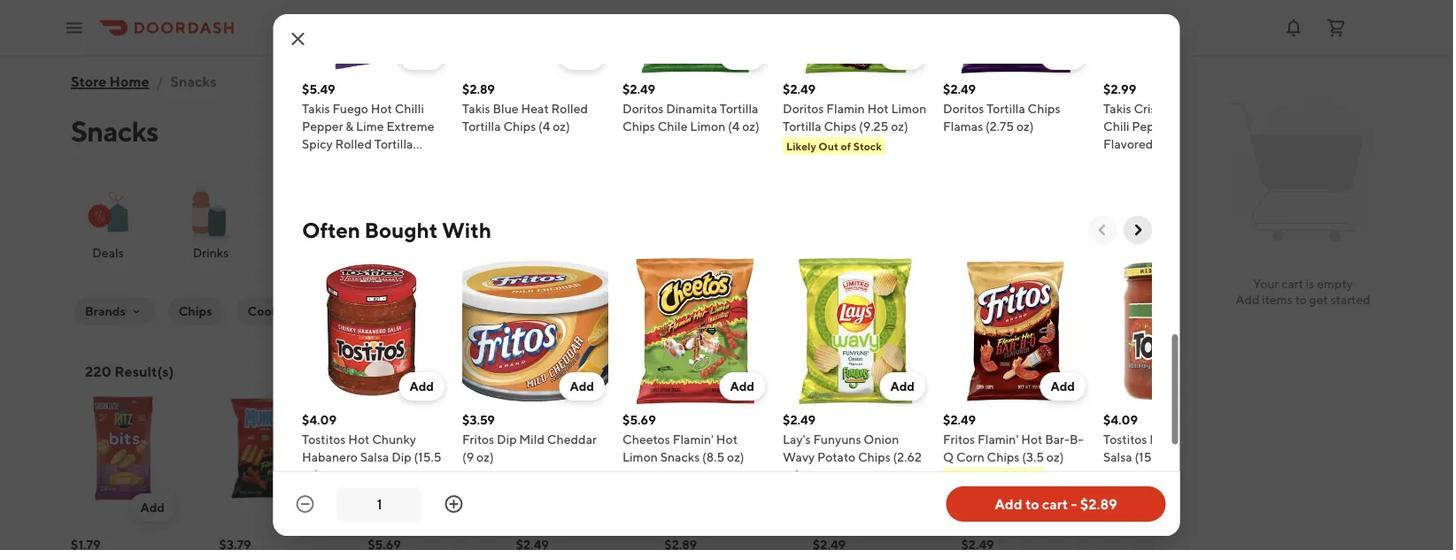 Task type: locate. For each thing, give the bounding box(es) containing it.
flamas
[[943, 119, 983, 134]]

of inside $2.49 fritos flamin' hot bar-b- q corn chips (3.5 oz) likely out of stock
[[1001, 471, 1011, 484]]

deals
[[92, 246, 124, 260]]

flamin' for fritos
[[977, 433, 1019, 447]]

takis left "blue"
[[462, 101, 490, 116]]

0 horizontal spatial flamin'
[[672, 433, 714, 447]]

doritos inside $2.49 doritos flamin hot limon tortilla chips (9.25 oz) likely out of stock
[[783, 101, 824, 116]]

0 horizontal spatial fuego
[[332, 101, 368, 116]]

0 horizontal spatial limon
[[622, 450, 658, 465]]

items
[[1263, 293, 1293, 307]]

$4.09 inside $4.09 tostitos medium chunky salsa (15.5 oz)
[[1103, 413, 1138, 428]]

(4 for limon
[[728, 119, 740, 134]]

pantry link
[[680, 181, 769, 262]]

takis inside $2.89 takis blue heat rolled tortilla chips (4 oz)
[[462, 101, 490, 116]]

salsa
[[360, 450, 389, 465], [1103, 450, 1132, 465]]

0 horizontal spatial $4.09
[[302, 413, 336, 428]]

1 lime from the left
[[356, 119, 384, 134]]

add
[[1236, 293, 1260, 307], [409, 380, 434, 394], [570, 380, 594, 394], [730, 380, 754, 394], [890, 380, 915, 394], [1050, 380, 1075, 394], [995, 496, 1023, 513], [140, 501, 165, 516], [289, 501, 313, 516], [437, 501, 462, 516], [1031, 501, 1055, 516]]

limon for $5.69 cheetos flamin' hot limon snacks (8.5 oz)
[[622, 450, 658, 465]]

oz) inside $3.59 fritos dip mild cheddar (9 oz)
[[476, 450, 494, 465]]

2 bars from the left
[[903, 304, 929, 319]]

chunky up "1" text box
[[372, 433, 416, 447]]

3 doritos from the left
[[943, 101, 984, 116]]

1 bars from the left
[[465, 304, 491, 319]]

started
[[1331, 293, 1371, 307]]

$2.49 inside $2.49 doritos tortilla chips flamas (2.75 oz)
[[943, 82, 976, 97]]

3 0 in cart. click to edit quantity image from the left
[[890, 42, 915, 70]]

0 in cart. click to edit quantity image up $2.49 doritos flamin hot limon tortilla chips (9.25 oz) likely out of stock
[[890, 42, 915, 70]]

0 horizontal spatial likely
[[786, 140, 816, 152]]

0 horizontal spatial lime
[[356, 119, 384, 134]]

tostitos inside '$4.09 tostitos hot chunky habanero salsa dip (15.5 oz)'
[[302, 433, 345, 447]]

bars right granola
[[465, 304, 491, 319]]

0 horizontal spatial salsa
[[360, 450, 389, 465]]

1 tostitos from the left
[[302, 433, 345, 447]]

tostitos for salsa
[[1103, 433, 1147, 447]]

limon inside $2.49 doritos flamin hot limon tortilla chips (9.25 oz) likely out of stock
[[891, 101, 926, 116]]

potato inside $2.99 takis crisps fuego hot chili pepper & lime flavored potato crisps (5.5 oz)
[[1156, 137, 1194, 151]]

bakery link
[[783, 181, 872, 262]]

blue
[[492, 101, 518, 116]]

1 vertical spatial rolled
[[335, 137, 372, 151]]

1 horizontal spatial potato
[[1156, 137, 1194, 151]]

2 $4.09 from the left
[[1103, 413, 1138, 428]]

flamin' up "(8.5"
[[672, 433, 714, 447]]

doritos left flamin at the right top of page
[[783, 101, 824, 116]]

fritos for oz)
[[462, 433, 494, 447]]

fritos inside $2.49 fritos flamin' hot bar-b- q corn chips (3.5 oz) likely out of stock
[[943, 433, 975, 447]]

limon up the search cvs 'search box' on the right
[[891, 101, 926, 116]]

0 horizontal spatial (15.5
[[414, 450, 441, 465]]

cart left -
[[1042, 496, 1068, 513]]

2 horizontal spatial doritos
[[943, 101, 984, 116]]

chili
[[1103, 119, 1129, 134]]

3 takis from the left
[[1103, 101, 1131, 116]]

snacks left "(8.5"
[[660, 450, 700, 465]]

fritos flamin' hot bar-b-q corn chips (3.5 oz) image
[[943, 259, 1089, 405]]

2 fuego from the left
[[1171, 101, 1207, 116]]

empty
[[1317, 277, 1353, 291]]

nuts & seeds button
[[954, 298, 1051, 326]]

hot inside the $5.69 cheetos flamin' hot limon snacks (8.5 oz)
[[716, 433, 737, 447]]

chile
[[657, 119, 687, 134]]

rolled inside $2.89 takis blue heat rolled tortilla chips (4 oz)
[[551, 101, 588, 116]]

tortilla inside $2.49 doritos dinamita tortilla chips chile limon (4 oz)
[[720, 101, 758, 116]]

fritos up q
[[943, 433, 975, 447]]

1 horizontal spatial (4
[[728, 119, 740, 134]]

oz) inside $4.09 tostitos medium chunky salsa (15.5 oz)
[[1165, 450, 1182, 465]]

2 (15.5 from the left
[[1135, 450, 1162, 465]]

of inside $2.49 doritos flamin hot limon tortilla chips (9.25 oz) likely out of stock
[[841, 140, 851, 152]]

out down flamin at the right top of page
[[818, 140, 838, 152]]

0 horizontal spatial takis
[[302, 101, 330, 116]]

oz) inside $5.49 takis fuego hot chilli pepper & lime extreme spicy rolled tortilla chips (9.9 oz)
[[361, 155, 379, 169]]

doritos for tortilla
[[783, 101, 824, 116]]

tortilla inside $2.89 takis blue heat rolled tortilla chips (4 oz)
[[462, 119, 501, 134]]

2 vertical spatial limon
[[622, 450, 658, 465]]

tostitos inside $4.09 tostitos medium chunky salsa (15.5 oz)
[[1103, 433, 1147, 447]]

is
[[1306, 277, 1315, 291]]

doritos up chile
[[622, 101, 663, 116]]

potato down funyuns
[[817, 450, 855, 465]]

2 (4 from the left
[[728, 119, 740, 134]]

220
[[85, 364, 112, 380]]

chips inside $2.89 takis blue heat rolled tortilla chips (4 oz)
[[503, 119, 536, 134]]

tostitos for habanero
[[302, 433, 345, 447]]

snacks image
[[384, 181, 448, 244]]

1 text field
[[348, 495, 411, 515]]

takis inside $2.99 takis crisps fuego hot chili pepper & lime flavored potato crisps (5.5 oz)
[[1103, 101, 1131, 116]]

& left meal
[[861, 304, 869, 319]]

2 lime from the left
[[1186, 119, 1214, 134]]

lay's
[[783, 433, 811, 447]]

fritos for q
[[943, 433, 975, 447]]

tortilla down "blue"
[[462, 119, 501, 134]]

1 flamin' from the left
[[672, 433, 714, 447]]

1 horizontal spatial lime
[[1186, 119, 1214, 134]]

snacks inside the $5.69 cheetos flamin' hot limon snacks (8.5 oz)
[[660, 450, 700, 465]]

doritos for chile
[[622, 101, 663, 116]]

dips link
[[740, 294, 795, 330]]

likely
[[786, 140, 816, 152], [946, 471, 976, 484]]

0 vertical spatial dip
[[496, 433, 516, 447]]

1 horizontal spatial flamin'
[[977, 433, 1019, 447]]

(9.9
[[337, 155, 359, 169]]

eggs
[[629, 246, 657, 260]]

takis for takis crisps fuego hot chili pepper & lime flavored potato crisps (5.5 oz)
[[1103, 101, 1131, 116]]

1 0 in cart. click to edit quantity image from the left
[[570, 42, 594, 70]]

produce
[[906, 246, 954, 260]]

1 vertical spatial potato
[[817, 450, 855, 465]]

$4.09 for $4.09 tostitos hot chunky habanero salsa dip (15.5 oz)
[[302, 413, 336, 428]]

1 horizontal spatial $2.89
[[1080, 496, 1118, 513]]

0 items, open order cart image
[[1326, 17, 1347, 39]]

takis inside $5.49 takis fuego hot chilli pepper & lime extreme spicy rolled tortilla chips (9.9 oz)
[[302, 101, 330, 116]]

1 takis from the left
[[302, 101, 330, 116]]

1 vertical spatial dip
[[391, 450, 411, 465]]

hot inside $5.49 takis fuego hot chilli pepper & lime extreme spicy rolled tortilla chips (9.9 oz)
[[371, 101, 392, 116]]

& right chili
[[1176, 119, 1184, 134]]

& for dairy & eggs
[[619, 246, 627, 260]]

1 horizontal spatial bars
[[903, 304, 929, 319]]

1 fuego from the left
[[332, 101, 368, 116]]

0 horizontal spatial pepper
[[302, 119, 343, 134]]

tostitos
[[302, 433, 345, 447], [1103, 433, 1147, 447]]

dip inside '$4.09 tostitos hot chunky habanero salsa dip (15.5 oz)'
[[391, 450, 411, 465]]

snacks down bought
[[397, 246, 436, 260]]

lime left extreme
[[356, 119, 384, 134]]

stock inside $2.49 doritos flamin hot limon tortilla chips (9.25 oz) likely out of stock
[[853, 140, 882, 152]]

oz)
[[552, 119, 570, 134], [742, 119, 759, 134], [891, 119, 908, 134], [1016, 119, 1034, 134], [361, 155, 379, 169], [1128, 155, 1146, 169], [476, 450, 494, 465], [727, 450, 744, 465], [1046, 450, 1064, 465], [1165, 450, 1182, 465], [302, 468, 319, 483], [783, 468, 800, 483]]

takis up chili
[[1103, 101, 1131, 116]]

flamin' inside $2.49 fritos flamin' hot bar-b- q corn chips (3.5 oz) likely out of stock
[[977, 433, 1019, 447]]

protein & meal bars
[[816, 304, 929, 319]]

cart left is
[[1282, 277, 1304, 291]]

0 in cart. click to edit quantity image
[[570, 42, 594, 70], [730, 42, 754, 70], [890, 42, 915, 70], [1050, 42, 1075, 70]]

1 vertical spatial limon
[[690, 119, 725, 134]]

hot inside $2.49 doritos flamin hot limon tortilla chips (9.25 oz) likely out of stock
[[867, 101, 889, 116]]

of
[[841, 140, 851, 152], [1001, 471, 1011, 484]]

1 vertical spatial of
[[1001, 471, 1011, 484]]

2 0 in cart. click to edit quantity image from the left
[[730, 42, 754, 70]]

0 vertical spatial likely
[[786, 140, 816, 152]]

0 horizontal spatial rolled
[[335, 137, 372, 151]]

0 horizontal spatial to
[[1026, 496, 1040, 513]]

1 salsa from the left
[[360, 450, 389, 465]]

deals link
[[64, 181, 152, 262]]

pepper inside $5.49 takis fuego hot chilli pepper & lime extreme spicy rolled tortilla chips (9.9 oz)
[[302, 119, 343, 134]]

0 vertical spatial crisps
[[1134, 101, 1169, 116]]

limon down the cheetos
[[622, 450, 658, 465]]

candy image
[[282, 181, 345, 244]]

granola
[[417, 304, 463, 319]]

limon for $2.49 doritos flamin hot limon tortilla chips (9.25 oz) likely out of stock
[[891, 101, 926, 116]]

(4 inside $2.89 takis blue heat rolled tortilla chips (4 oz)
[[538, 119, 550, 134]]

$2.89 inside $2.89 takis blue heat rolled tortilla chips (4 oz)
[[462, 82, 495, 97]]

to
[[1296, 293, 1307, 307], [1026, 496, 1040, 513]]

lime right chili
[[1186, 119, 1214, 134]]

2 horizontal spatial takis
[[1103, 101, 1131, 116]]

hot for $2.49 fritos flamin' hot bar-b- q corn chips (3.5 oz) likely out of stock
[[1021, 433, 1042, 447]]

1 vertical spatial to
[[1026, 496, 1040, 513]]

2 pepper from the left
[[1132, 119, 1173, 134]]

tortilla down extreme
[[374, 137, 413, 151]]

hot inside $2.49 fritos flamin' hot bar-b- q corn chips (3.5 oz) likely out of stock
[[1021, 433, 1042, 447]]

bars right meal
[[903, 304, 929, 319]]

rolled
[[551, 101, 588, 116], [335, 137, 372, 151]]

1 horizontal spatial (15.5
[[1135, 450, 1162, 465]]

$2.49 inside $2.49 doritos dinamita tortilla chips chile limon (4 oz)
[[622, 82, 655, 97]]

likely inside $2.49 fritos flamin' hot bar-b- q corn chips (3.5 oz) likely out of stock
[[946, 471, 976, 484]]

doritos inside $2.49 doritos dinamita tortilla chips chile limon (4 oz)
[[622, 101, 663, 116]]

0 vertical spatial to
[[1296, 293, 1307, 307]]

0 horizontal spatial crisps
[[1134, 101, 1169, 116]]

stock down (9.25
[[853, 140, 882, 152]]

lime inside $5.49 takis fuego hot chilli pepper & lime extreme spicy rolled tortilla chips (9.9 oz)
[[356, 119, 384, 134]]

stock inside $2.49 fritos flamin' hot bar-b- q corn chips (3.5 oz) likely out of stock
[[1014, 471, 1042, 484]]

doritos
[[622, 101, 663, 116], [783, 101, 824, 116], [943, 101, 984, 116]]

tortilla right dinamita
[[720, 101, 758, 116]]

1 (4 from the left
[[538, 119, 550, 134]]

0 horizontal spatial of
[[841, 140, 851, 152]]

$2.49 lay's funyuns onion wavy potato chips (2.62 oz)
[[783, 413, 922, 483]]

0 horizontal spatial chunky
[[372, 433, 416, 447]]

0 in cart. click to edit quantity image for $2.89 takis blue heat rolled tortilla chips (4 oz)
[[570, 42, 594, 70]]

0 horizontal spatial cart
[[1042, 496, 1068, 513]]

chunky inside '$4.09 tostitos hot chunky habanero salsa dip (15.5 oz)'
[[372, 433, 416, 447]]

2 fritos from the left
[[943, 433, 975, 447]]

chunky right medium
[[1199, 433, 1243, 447]]

tostitos left medium
[[1103, 433, 1147, 447]]

fritos inside $3.59 fritos dip mild cheddar (9 oz)
[[462, 433, 494, 447]]

likely down corn
[[946, 471, 976, 484]]

1 pepper from the left
[[302, 119, 343, 134]]

1 horizontal spatial chunky
[[1199, 433, 1243, 447]]

0 vertical spatial limon
[[891, 101, 926, 116]]

rolled up (9.9
[[335, 137, 372, 151]]

onion
[[864, 433, 899, 447]]

(15.5 left (9
[[414, 450, 441, 465]]

2 salsa from the left
[[1103, 450, 1132, 465]]

bars inside "link"
[[465, 304, 491, 319]]

takis down $5.49
[[302, 101, 330, 116]]

1 vertical spatial cart
[[1042, 496, 1068, 513]]

likely up bakery link
[[786, 140, 816, 152]]

out down corn
[[979, 471, 999, 484]]

chips inside "button"
[[179, 304, 212, 319]]

fritos
[[462, 433, 494, 447], [943, 433, 975, 447]]

1 $4.09 from the left
[[302, 413, 336, 428]]

salsa inside '$4.09 tostitos hot chunky habanero salsa dip (15.5 oz)'
[[360, 450, 389, 465]]

1 horizontal spatial to
[[1296, 293, 1307, 307]]

0 vertical spatial out
[[818, 140, 838, 152]]

1 horizontal spatial out
[[979, 471, 999, 484]]

potato right 'flavored'
[[1156, 137, 1194, 151]]

2 tostitos from the left
[[1103, 433, 1147, 447]]

q
[[943, 450, 954, 465]]

spicy
[[302, 137, 332, 151]]

crackers link
[[316, 294, 395, 330]]

& right nuts on the bottom
[[995, 304, 1003, 319]]

& left eggs at the left of page
[[619, 246, 627, 260]]

2 takis from the left
[[462, 101, 490, 116]]

rolled right heat
[[551, 101, 588, 116]]

potato inside $2.49 lay's funyuns onion wavy potato chips (2.62 oz)
[[817, 450, 855, 465]]

1 horizontal spatial crisps
[[1196, 137, 1231, 151]]

0 horizontal spatial stock
[[853, 140, 882, 152]]

lime inside $2.99 takis crisps fuego hot chili pepper & lime flavored potato crisps (5.5 oz)
[[1186, 119, 1214, 134]]

2 chunky from the left
[[1199, 433, 1243, 447]]

drinks
[[193, 246, 229, 260]]

medium
[[1150, 433, 1197, 447]]

decrease quantity by 1 image
[[295, 494, 316, 516]]

bought
[[364, 217, 437, 243]]

220 result(s)
[[85, 364, 174, 380]]

cookies button
[[237, 298, 305, 326]]

oz) inside $2.49 doritos tortilla chips flamas (2.75 oz)
[[1016, 119, 1034, 134]]

(15.5 down medium
[[1135, 450, 1162, 465]]

hot inside $2.99 takis crisps fuego hot chili pepper & lime flavored potato crisps (5.5 oz)
[[1210, 101, 1231, 116]]

limon
[[891, 101, 926, 116], [690, 119, 725, 134], [622, 450, 658, 465]]

(4 right chile
[[728, 119, 740, 134]]

increase quantity by 1 image
[[443, 494, 465, 516]]

pepper up the spicy
[[302, 119, 343, 134]]

dip left mild
[[496, 433, 516, 447]]

0 vertical spatial rolled
[[551, 101, 588, 116]]

tortilla up (2.75
[[987, 101, 1025, 116]]

1 vertical spatial out
[[979, 471, 999, 484]]

chunky
[[372, 433, 416, 447], [1199, 433, 1243, 447]]

chunky for hot
[[372, 433, 416, 447]]

$2.49 for $2.49 doritos dinamita tortilla chips chile limon (4 oz)
[[622, 82, 655, 97]]

fritos down $3.59
[[462, 433, 494, 447]]

$2.49 fritos flamin' hot bar-b- q corn chips (3.5 oz) likely out of stock
[[943, 413, 1083, 484]]

0 horizontal spatial fritos
[[462, 433, 494, 447]]

0 horizontal spatial doritos
[[622, 101, 663, 116]]

b-
[[1070, 433, 1083, 447]]

crackers button
[[319, 298, 392, 326]]

0 horizontal spatial $2.89
[[462, 82, 495, 97]]

open menu image
[[64, 17, 85, 39]]

fuego inside $5.49 takis fuego hot chilli pepper & lime extreme spicy rolled tortilla chips (9.9 oz)
[[332, 101, 368, 116]]

0 horizontal spatial dip
[[391, 450, 411, 465]]

dairy
[[587, 246, 616, 260]]

$2.49 inside $2.49 fritos flamin' hot bar-b- q corn chips (3.5 oz) likely out of stock
[[943, 413, 976, 428]]

1 horizontal spatial cart
[[1282, 277, 1304, 291]]

flamin' for cheetos
[[672, 433, 714, 447]]

0 horizontal spatial (4
[[538, 119, 550, 134]]

& for nuts & seeds
[[995, 304, 1003, 319]]

0 horizontal spatial out
[[818, 140, 838, 152]]

1 vertical spatial crisps
[[1196, 137, 1231, 151]]

nuts
[[964, 304, 992, 319]]

$2.49 inside $2.49 lay's funyuns onion wavy potato chips (2.62 oz)
[[783, 413, 816, 428]]

limon inside $2.49 doritos dinamita tortilla chips chile limon (4 oz)
[[690, 119, 725, 134]]

crisps down $2.99
[[1134, 101, 1169, 116]]

(4 inside $2.49 doritos dinamita tortilla chips chile limon (4 oz)
[[728, 119, 740, 134]]

tortilla left (9.25
[[783, 119, 821, 134]]

1 horizontal spatial likely
[[946, 471, 976, 484]]

$2.49 inside $2.49 doritos flamin hot limon tortilla chips (9.25 oz) likely out of stock
[[783, 82, 816, 97]]

of down flamin at the right top of page
[[841, 140, 851, 152]]

cheetos flamin' hot limon snacks (8.5 oz) image
[[622, 259, 768, 405]]

1 horizontal spatial pepper
[[1132, 119, 1173, 134]]

habanero
[[302, 450, 357, 465]]

granola bars link
[[402, 294, 505, 330]]

snack mixes button
[[1065, 298, 1158, 326]]

oz) inside $2.49 doritos flamin hot limon tortilla chips (9.25 oz) likely out of stock
[[891, 119, 908, 134]]

$2.49 for $2.49 doritos tortilla chips flamas (2.75 oz)
[[943, 82, 976, 97]]

0 vertical spatial of
[[841, 140, 851, 152]]

tortilla inside $5.49 takis fuego hot chilli pepper & lime extreme spicy rolled tortilla chips (9.9 oz)
[[374, 137, 413, 151]]

$3.59 fritos dip mild cheddar (9 oz)
[[462, 413, 597, 465]]

chips inside $2.49 doritos dinamita tortilla chips chile limon (4 oz)
[[622, 119, 655, 134]]

pepper up 'flavored'
[[1132, 119, 1173, 134]]

0 vertical spatial cart
[[1282, 277, 1304, 291]]

chips inside $2.49 lay's funyuns onion wavy potato chips (2.62 oz)
[[858, 450, 891, 465]]

$5.69
[[622, 413, 656, 428]]

$4.09 inside '$4.09 tostitos hot chunky habanero salsa dip (15.5 oz)'
[[302, 413, 336, 428]]

next image
[[1067, 305, 1082, 319]]

(15.5 inside '$4.09 tostitos hot chunky habanero salsa dip (15.5 oz)'
[[414, 450, 441, 465]]

to left -
[[1026, 496, 1040, 513]]

1 doritos from the left
[[622, 101, 663, 116]]

0 horizontal spatial bars
[[465, 304, 491, 319]]

1 horizontal spatial salsa
[[1103, 450, 1132, 465]]

1 horizontal spatial dip
[[496, 433, 516, 447]]

tostitos up habanero
[[302, 433, 345, 447]]

0 horizontal spatial potato
[[817, 450, 855, 465]]

popcorn button
[[582, 298, 652, 326]]

often bought with dialog
[[273, 0, 1249, 547]]

chunky for medium
[[1199, 433, 1243, 447]]

1 vertical spatial stock
[[1014, 471, 1042, 484]]

add button
[[399, 373, 444, 401], [399, 373, 444, 401], [559, 373, 605, 401], [559, 373, 605, 401], [719, 373, 765, 401], [719, 373, 765, 401], [880, 373, 925, 401], [880, 373, 925, 401], [1040, 373, 1086, 401], [1040, 373, 1086, 401], [130, 494, 175, 523], [130, 494, 175, 523], [278, 494, 324, 523], [278, 494, 324, 523], [427, 494, 472, 523], [427, 494, 472, 523], [1020, 494, 1066, 523], [1020, 494, 1066, 523]]

1 horizontal spatial stock
[[1014, 471, 1042, 484]]

-
[[1071, 496, 1077, 513]]

chunky inside $4.09 tostitos medium chunky salsa (15.5 oz)
[[1199, 433, 1243, 447]]

0 in cart. click to edit quantity image up $2.89 takis blue heat rolled tortilla chips (4 oz)
[[570, 42, 594, 70]]

0 vertical spatial stock
[[853, 140, 882, 152]]

0 horizontal spatial tostitos
[[302, 433, 345, 447]]

0 vertical spatial $2.89
[[462, 82, 495, 97]]

1 horizontal spatial fuego
[[1171, 101, 1207, 116]]

tortilla inside $2.49 doritos tortilla chips flamas (2.75 oz)
[[987, 101, 1025, 116]]

extreme
[[386, 119, 434, 134]]

mixes
[[1113, 304, 1147, 319]]

1 vertical spatial $2.89
[[1080, 496, 1118, 513]]

1 vertical spatial likely
[[946, 471, 976, 484]]

flamin' inside the $5.69 cheetos flamin' hot limon snacks (8.5 oz)
[[672, 433, 714, 447]]

dip up "1" text box
[[391, 450, 411, 465]]

(4 down heat
[[538, 119, 550, 134]]

takis
[[302, 101, 330, 116], [462, 101, 490, 116], [1103, 101, 1131, 116]]

limon down dinamita
[[690, 119, 725, 134]]

1 (15.5 from the left
[[414, 450, 441, 465]]

2 horizontal spatial limon
[[891, 101, 926, 116]]

2 doritos from the left
[[783, 101, 824, 116]]

doritos up flamas
[[943, 101, 984, 116]]

1 horizontal spatial tostitos
[[1103, 433, 1147, 447]]

1 horizontal spatial $4.09
[[1103, 413, 1138, 428]]

1 horizontal spatial fritos
[[943, 433, 975, 447]]

potato
[[1156, 137, 1194, 151], [817, 450, 855, 465]]

flamin' up corn
[[977, 433, 1019, 447]]

oz) inside $2.99 takis crisps fuego hot chili pepper & lime flavored potato crisps (5.5 oz)
[[1128, 155, 1146, 169]]

& up (9.9
[[345, 119, 353, 134]]

2 flamin' from the left
[[977, 433, 1019, 447]]

snacks link
[[372, 181, 461, 262]]

crisps right 'flavored'
[[1196, 137, 1231, 151]]

0 in cart. click to edit quantity image up $2.49 doritos dinamita tortilla chips chile limon (4 oz)
[[730, 42, 754, 70]]

1 horizontal spatial doritos
[[783, 101, 824, 116]]

1 fritos from the left
[[462, 433, 494, 447]]

jerky
[[526, 304, 557, 319]]

cheetos
[[622, 433, 670, 447]]

of up add to cart - $2.89
[[1001, 471, 1011, 484]]

1 horizontal spatial takis
[[462, 101, 490, 116]]

/
[[156, 73, 163, 90]]

4 0 in cart. click to edit quantity image from the left
[[1050, 42, 1075, 70]]

$2.89 up "blue"
[[462, 82, 495, 97]]

& for protein & meal bars
[[861, 304, 869, 319]]

flamin'
[[672, 433, 714, 447], [977, 433, 1019, 447]]

1 chunky from the left
[[372, 433, 416, 447]]

jerky link
[[512, 294, 571, 330]]

$2.89 takis blue heat rolled tortilla chips (4 oz)
[[462, 82, 588, 134]]

funyuns
[[813, 433, 861, 447]]

0 vertical spatial potato
[[1156, 137, 1194, 151]]

bars
[[465, 304, 491, 319], [903, 304, 929, 319]]

$2.89 right -
[[1080, 496, 1118, 513]]

flavored
[[1103, 137, 1153, 151]]

stock down the (3.5
[[1014, 471, 1042, 484]]

0 in cart. click to edit quantity image up $2.49 doritos tortilla chips flamas (2.75 oz)
[[1050, 42, 1075, 70]]

limon inside the $5.69 cheetos flamin' hot limon snacks (8.5 oz)
[[622, 450, 658, 465]]

1 horizontal spatial rolled
[[551, 101, 588, 116]]

doritos inside $2.49 doritos tortilla chips flamas (2.75 oz)
[[943, 101, 984, 116]]

hot for $5.49 takis fuego hot chilli pepper & lime extreme spicy rolled tortilla chips (9.9 oz)
[[371, 101, 392, 116]]

$2.99
[[1103, 82, 1136, 97]]

to left get
[[1296, 293, 1307, 307]]

1 horizontal spatial limon
[[690, 119, 725, 134]]

1 horizontal spatial of
[[1001, 471, 1011, 484]]



Task type: describe. For each thing, give the bounding box(es) containing it.
snack mixes
[[1076, 304, 1147, 319]]

takis for takis blue heat rolled tortilla chips (4 oz)
[[462, 101, 490, 116]]

chilli
[[394, 101, 424, 116]]

sweets link
[[663, 294, 733, 330]]

add inside button
[[995, 496, 1023, 513]]

0 in cart. click to edit quantity image for $2.49 doritos tortilla chips flamas (2.75 oz)
[[1050, 42, 1075, 70]]

& inside $5.49 takis fuego hot chilli pepper & lime extreme spicy rolled tortilla chips (9.9 oz)
[[345, 119, 353, 134]]

(3.5
[[1022, 450, 1044, 465]]

popcorn link
[[579, 294, 656, 330]]

seeds
[[1005, 304, 1040, 319]]

salsa inside $4.09 tostitos medium chunky salsa (15.5 oz)
[[1103, 450, 1132, 465]]

your cart is empty add items to get started
[[1236, 277, 1371, 307]]

Search CVS search field
[[830, 121, 1082, 141]]

bar-
[[1045, 433, 1070, 447]]

$2.49 doritos dinamita tortilla chips chile limon (4 oz)
[[622, 82, 759, 134]]

often bought with
[[302, 217, 491, 243]]

hot for $2.49 doritos flamin hot limon tortilla chips (9.25 oz) likely out of stock
[[867, 101, 889, 116]]

store
[[71, 73, 107, 90]]

(2.75
[[986, 119, 1014, 134]]

add to cart - $2.89 button
[[946, 487, 1166, 523]]

sweets button
[[666, 298, 730, 326]]

notification bell image
[[1284, 17, 1305, 39]]

out inside $2.49 fritos flamin' hot bar-b- q corn chips (3.5 oz) likely out of stock
[[979, 471, 999, 484]]

flamin
[[826, 101, 865, 116]]

oz) inside $2.49 doritos dinamita tortilla chips chile limon (4 oz)
[[742, 119, 759, 134]]

nuts & seeds
[[964, 304, 1040, 319]]

corn
[[956, 450, 984, 465]]

protein & meal bars link
[[802, 294, 943, 330]]

los angeles
[[276, 21, 346, 35]]

$4.09 tostitos medium chunky salsa (15.5 oz)
[[1103, 413, 1243, 465]]

$2.49 for $2.49 fritos flamin' hot bar-b- q corn chips (3.5 oz) likely out of stock
[[943, 413, 976, 428]]

store home link
[[71, 64, 149, 99]]

household link
[[989, 181, 1077, 262]]

(15.5 inside $4.09 tostitos medium chunky salsa (15.5 oz)
[[1135, 450, 1162, 465]]

household
[[1002, 246, 1064, 260]]

close image
[[287, 28, 309, 50]]

chips button
[[168, 298, 223, 326]]

meal
[[872, 304, 901, 319]]

to inside button
[[1026, 496, 1040, 513]]

dips button
[[744, 298, 791, 326]]

$2.49 for $2.49 doritos flamin hot limon tortilla chips (9.25 oz) likely out of stock
[[783, 82, 816, 97]]

wavy
[[783, 450, 815, 465]]

los angeles button
[[276, 21, 360, 35]]

$4.09 for $4.09 tostitos medium chunky salsa (15.5 oz)
[[1103, 413, 1138, 428]]

protein
[[816, 304, 859, 319]]

chips inside $2.49 doritos tortilla chips flamas (2.75 oz)
[[1028, 101, 1060, 116]]

dip inside $3.59 fritos dip mild cheddar (9 oz)
[[496, 433, 516, 447]]

produce link
[[886, 181, 974, 262]]

dips
[[754, 304, 780, 319]]

likely inside $2.49 doritos flamin hot limon tortilla chips (9.25 oz) likely out of stock
[[786, 140, 816, 152]]

frozen link
[[475, 181, 563, 262]]

& inside $2.99 takis crisps fuego hot chili pepper & lime flavored potato crisps (5.5 oz)
[[1176, 119, 1184, 134]]

$5.49 takis fuego hot chilli pepper & lime extreme spicy rolled tortilla chips (9.9 oz)
[[302, 82, 434, 169]]

granola bars
[[417, 304, 491, 319]]

empty retail cart image
[[1220, 89, 1387, 255]]

$3.59
[[462, 413, 495, 428]]

dairy & eggs
[[587, 246, 657, 260]]

with
[[442, 217, 491, 243]]

to inside your cart is empty add items to get started
[[1296, 293, 1307, 307]]

$2.99 takis crisps fuego hot chili pepper & lime flavored potato crisps (5.5 oz)
[[1103, 82, 1231, 169]]

0 in cart. click to edit quantity image
[[409, 42, 434, 70]]

drinks image
[[179, 181, 243, 244]]

tortilla inside $2.49 doritos flamin hot limon tortilla chips (9.25 oz) likely out of stock
[[783, 119, 821, 134]]

$5.49
[[302, 82, 335, 97]]

$5.69 cheetos flamin' hot limon snacks (8.5 oz)
[[622, 413, 744, 465]]

popcorn
[[593, 304, 642, 319]]

oz) inside the $5.69 cheetos flamin' hot limon snacks (8.5 oz)
[[727, 450, 744, 465]]

frozen
[[499, 246, 539, 260]]

rolled inside $5.49 takis fuego hot chilli pepper & lime extreme spicy rolled tortilla chips (9.9 oz)
[[335, 137, 372, 151]]

chips inside $5.49 takis fuego hot chilli pepper & lime extreme spicy rolled tortilla chips (9.9 oz)
[[302, 155, 334, 169]]

deals image
[[76, 181, 140, 244]]

dairy & eggs link
[[578, 181, 666, 262]]

tostitos hot chunky habanero salsa dip (15.5 oz) image
[[302, 259, 448, 405]]

oz) inside $2.49 lay's funyuns onion wavy potato chips (2.62 oz)
[[783, 468, 800, 483]]

cookies
[[248, 304, 295, 319]]

snacks down store home link
[[71, 114, 158, 147]]

out inside $2.49 doritos flamin hot limon tortilla chips (9.25 oz) likely out of stock
[[818, 140, 838, 152]]

frozen image
[[487, 181, 551, 244]]

fritos dip mild cheddar (9 oz) image
[[462, 259, 608, 405]]

0 in cart. click to edit quantity image for $2.49 doritos dinamita tortilla chips chile limon (4 oz)
[[730, 42, 754, 70]]

hot for $5.69 cheetos flamin' hot limon snacks (8.5 oz)
[[716, 433, 737, 447]]

angeles
[[299, 21, 346, 35]]

pepper inside $2.99 takis crisps fuego hot chili pepper & lime flavored potato crisps (5.5 oz)
[[1132, 119, 1173, 134]]

home
[[109, 73, 149, 90]]

chips inside $2.49 fritos flamin' hot bar-b- q corn chips (3.5 oz) likely out of stock
[[987, 450, 1020, 465]]

(8.5
[[702, 450, 724, 465]]

(9.25
[[859, 119, 888, 134]]

(9
[[462, 450, 474, 465]]

takis for takis fuego hot chilli pepper & lime extreme spicy rolled tortilla chips (9.9 oz)
[[302, 101, 330, 116]]

$2.49 for $2.49 lay's funyuns onion wavy potato chips (2.62 oz)
[[783, 413, 816, 428]]

nuts & seeds link
[[950, 294, 1055, 330]]

often
[[302, 217, 360, 243]]

store home / snacks
[[71, 73, 217, 90]]

mild
[[519, 433, 544, 447]]

cookies link
[[233, 294, 309, 330]]

result(s)
[[114, 364, 174, 380]]

$2.49 doritos tortilla chips flamas (2.75 oz)
[[943, 82, 1060, 134]]

snacks right /
[[170, 73, 217, 90]]

chips inside $2.49 doritos flamin hot limon tortilla chips (9.25 oz) likely out of stock
[[824, 119, 856, 134]]

(4 for chips
[[538, 119, 550, 134]]

get
[[1310, 293, 1329, 307]]

pantry
[[706, 246, 743, 260]]

next button of carousel image
[[1129, 221, 1147, 239]]

oz) inside '$4.09 tostitos hot chunky habanero salsa dip (15.5 oz)'
[[302, 468, 319, 483]]

fuego inside $2.99 takis crisps fuego hot chili pepper & lime flavored potato crisps (5.5 oz)
[[1171, 101, 1207, 116]]

cart inside your cart is empty add items to get started
[[1282, 277, 1304, 291]]

los
[[276, 21, 297, 35]]

cart inside the add to cart - $2.89 button
[[1042, 496, 1068, 513]]

bakery
[[808, 246, 847, 260]]

add inside your cart is empty add items to get started
[[1236, 293, 1260, 307]]

oz) inside $2.49 fritos flamin' hot bar-b- q corn chips (3.5 oz) likely out of stock
[[1046, 450, 1064, 465]]

lay's funyuns onion wavy potato chips (2.62 oz) image
[[783, 259, 929, 405]]

hot inside '$4.09 tostitos hot chunky habanero salsa dip (15.5 oz)'
[[348, 433, 369, 447]]

jerky button
[[515, 298, 568, 326]]

snack
[[1076, 304, 1111, 319]]

previous button of carousel image
[[1094, 221, 1111, 239]]

cheddar
[[547, 433, 597, 447]]

sweets
[[677, 304, 719, 319]]

$2.49 doritos flamin hot limon tortilla chips (9.25 oz) likely out of stock
[[783, 82, 926, 152]]

$2.89 inside button
[[1080, 496, 1118, 513]]

add to cart - $2.89
[[995, 496, 1118, 513]]

oz) inside $2.89 takis blue heat rolled tortilla chips (4 oz)
[[552, 119, 570, 134]]

doritos for (2.75
[[943, 101, 984, 116]]

(2.62
[[893, 450, 922, 465]]

chips link
[[165, 294, 226, 330]]

heat
[[521, 101, 549, 116]]



Task type: vqa. For each thing, say whether or not it's contained in the screenshot.
"Flavored"
yes



